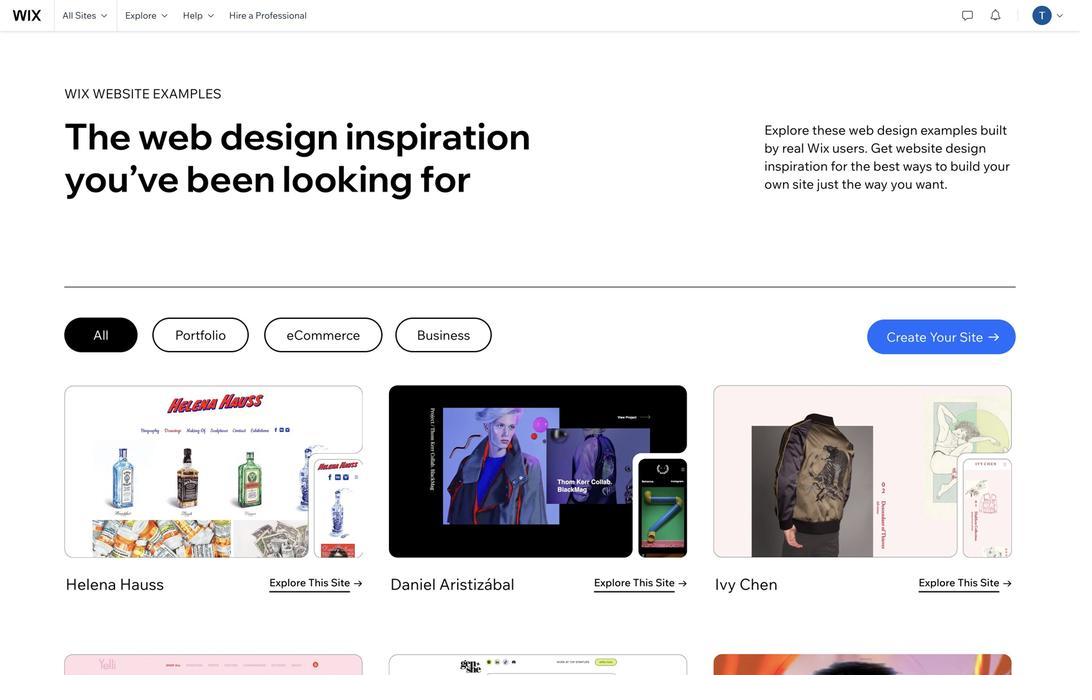 Task type: vqa. For each thing, say whether or not it's contained in the screenshot.
alert.
no



Task type: describe. For each thing, give the bounding box(es) containing it.
help
[[183, 10, 203, 21]]

help button
[[175, 0, 222, 31]]

all
[[62, 10, 73, 21]]

hire
[[229, 10, 247, 21]]



Task type: locate. For each thing, give the bounding box(es) containing it.
sites
[[75, 10, 96, 21]]

professional
[[256, 10, 307, 21]]

explore
[[125, 10, 157, 21]]

hire a professional
[[229, 10, 307, 21]]

all sites
[[62, 10, 96, 21]]

a
[[249, 10, 254, 21]]

hire a professional link
[[222, 0, 315, 31]]



